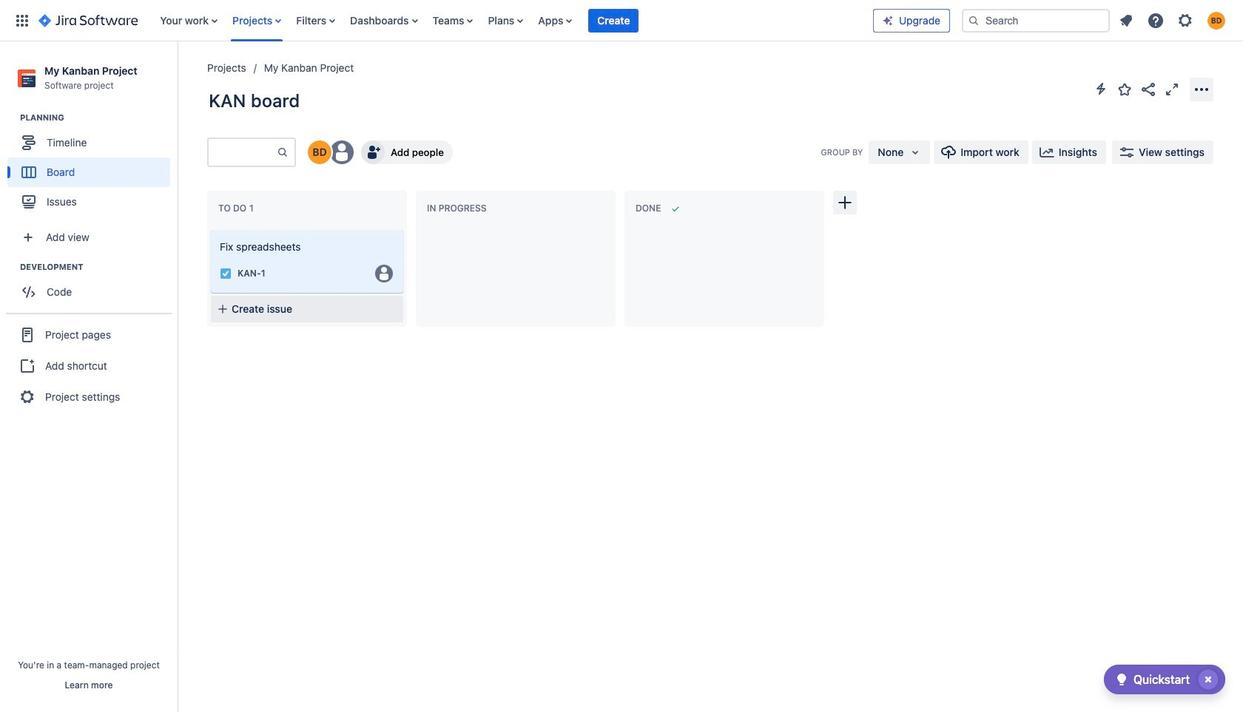 Task type: vqa. For each thing, say whether or not it's contained in the screenshot.
success icon
no



Task type: locate. For each thing, give the bounding box(es) containing it.
group
[[7, 112, 177, 221], [7, 261, 177, 312], [6, 313, 172, 418]]

import image
[[940, 144, 958, 161]]

0 vertical spatial heading
[[20, 112, 177, 124]]

star kan board image
[[1116, 80, 1134, 98]]

sidebar element
[[0, 41, 178, 713]]

more actions image
[[1193, 80, 1211, 98]]

1 vertical spatial group
[[7, 261, 177, 312]]

Search field
[[962, 9, 1110, 32]]

view settings image
[[1118, 144, 1136, 161]]

banner
[[0, 0, 1243, 41]]

heading
[[20, 112, 177, 124], [20, 261, 177, 273]]

1 horizontal spatial list
[[1113, 7, 1235, 34]]

primary element
[[9, 0, 873, 41]]

enter full screen image
[[1164, 80, 1181, 98]]

add people image
[[364, 144, 382, 161]]

jira software image
[[38, 11, 138, 29], [38, 11, 138, 29]]

list item
[[589, 0, 639, 41]]

2 heading from the top
[[20, 261, 177, 273]]

list
[[153, 0, 873, 41], [1113, 7, 1235, 34]]

heading for the top group
[[20, 112, 177, 124]]

0 horizontal spatial list
[[153, 0, 873, 41]]

automations menu button icon image
[[1092, 80, 1110, 98]]

1 heading from the top
[[20, 112, 177, 124]]

notifications image
[[1118, 11, 1135, 29]]

your profile and settings image
[[1208, 11, 1226, 29]]

1 vertical spatial heading
[[20, 261, 177, 273]]

None search field
[[962, 9, 1110, 32]]



Task type: describe. For each thing, give the bounding box(es) containing it.
settings image
[[1177, 11, 1195, 29]]

heading for the middle group
[[20, 261, 177, 273]]

to do element
[[218, 203, 257, 214]]

appswitcher icon image
[[13, 11, 31, 29]]

task image
[[220, 268, 232, 280]]

search image
[[968, 14, 980, 26]]

2 vertical spatial group
[[6, 313, 172, 418]]

dismiss quickstart image
[[1197, 668, 1221, 692]]

help image
[[1147, 11, 1165, 29]]

check image
[[1113, 671, 1131, 689]]

0 vertical spatial group
[[7, 112, 177, 221]]

Search this board text field
[[209, 139, 277, 166]]

create column image
[[836, 194, 854, 212]]



